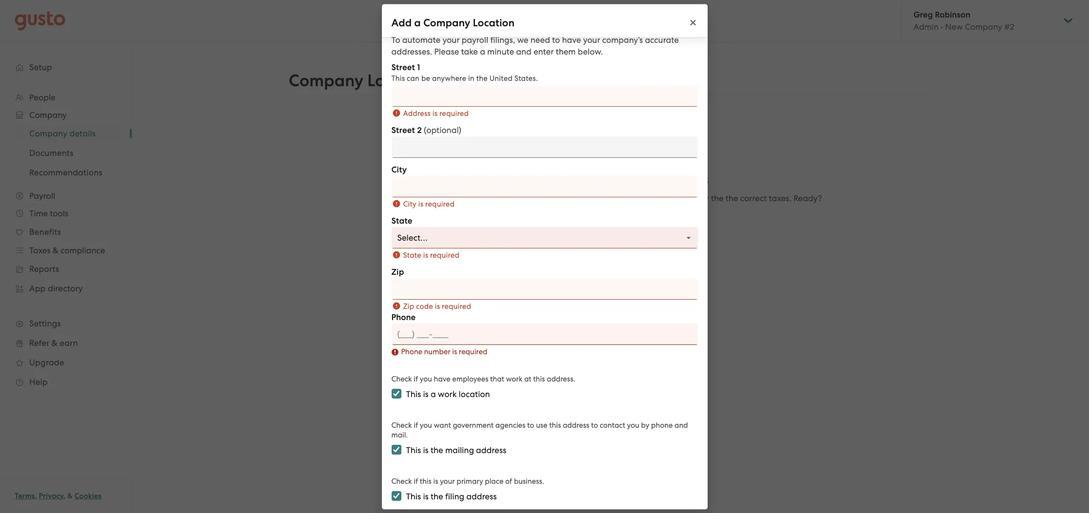 Task type: describe. For each thing, give the bounding box(es) containing it.
street 1 this can be anywhere in the united states.
[[392, 62, 538, 83]]

address inside check if you want government agencies to use this address to contact you by phone and mail.
[[563, 422, 590, 430]]

to automate your payroll filings, we need to have your company's accurate addresses. please take a minute and enter them below.
[[392, 35, 679, 57]]

and inside tell us where your company is located so we can properly file your forms and pay the the correct taxes. ready? let's start.
[[677, 194, 693, 203]]

the left mailing
[[431, 446, 443, 456]]

file
[[621, 194, 633, 203]]

the inside street 1 this can be anywhere in the united states.
[[477, 74, 488, 83]]

phone for phone
[[392, 313, 416, 323]]

a inside to automate your payroll filings, we need to have your company's accurate addresses. please take a minute and enter them below.
[[480, 47, 486, 57]]

company locations
[[289, 71, 441, 91]]

City field
[[392, 176, 698, 198]]

please
[[434, 47, 459, 57]]

a up automate
[[414, 16, 421, 29]]

&
[[67, 492, 73, 501]]

your up this is the filing address
[[440, 478, 455, 487]]

street 2 (optional)
[[392, 125, 462, 136]]

where
[[425, 194, 448, 203]]

Street 2 field
[[392, 137, 698, 158]]

agencies
[[496, 422, 526, 430]]

employees
[[453, 375, 489, 384]]

automate
[[403, 35, 441, 45]]

add a company location
[[392, 16, 515, 29]]

taxes.
[[769, 194, 792, 203]]

this is the filing address
[[406, 492, 497, 502]]

location inside dialog
[[473, 16, 515, 29]]

want
[[434, 422, 451, 430]]

so
[[546, 194, 555, 203]]

add your company addresses
[[513, 171, 709, 188]]

code
[[416, 303, 433, 311]]

you for a
[[420, 375, 432, 384]]

company's
[[603, 35, 643, 45]]

required for address is required
[[440, 109, 469, 118]]

tell us where your company is located so we can properly file your forms and pay the the correct taxes. ready? let's start.
[[399, 194, 823, 215]]

contact
[[600, 422, 626, 430]]

cookies button
[[75, 491, 102, 503]]

city for city
[[392, 165, 407, 175]]

zip for zip
[[392, 267, 404, 278]]

0 horizontal spatial to
[[528, 422, 535, 430]]

need
[[531, 35, 550, 45]]

your
[[543, 171, 573, 188]]

company
[[469, 194, 505, 203]]

check for this is the mailing address
[[392, 422, 412, 430]]

check if this is your primary place of business.
[[392, 478, 544, 487]]

to
[[392, 35, 400, 45]]

required for state is required
[[430, 251, 460, 260]]

city is required
[[403, 200, 455, 209]]

check if you have employees that work at this address.
[[392, 375, 576, 384]]

addresses
[[643, 171, 709, 188]]

phone number is required
[[401, 348, 488, 357]]

location inside button
[[613, 221, 647, 231]]

correct
[[741, 194, 767, 203]]

add a location button
[[575, 220, 647, 232]]

and inside check if you want government agencies to use this address to contact you by phone and mail.
[[675, 422, 688, 430]]

if for this is the filing address
[[414, 478, 418, 487]]

the left "correct"
[[726, 194, 739, 203]]

minute
[[488, 47, 514, 57]]

this for address
[[550, 422, 561, 430]]

if for this is the mailing address
[[414, 422, 418, 430]]

the left filing
[[431, 492, 443, 502]]

mail.
[[392, 431, 408, 440]]

enter
[[534, 47, 554, 57]]

properly
[[586, 194, 619, 203]]

take
[[461, 47, 478, 57]]

Phone text field
[[392, 324, 698, 346]]

a inside button
[[605, 221, 611, 231]]

add company location dialog
[[382, 4, 708, 514]]

privacy
[[39, 492, 64, 501]]

to inside to automate your payroll filings, we need to have your company's accurate addresses. please take a minute and enter them below.
[[552, 35, 560, 45]]

be
[[422, 74, 431, 83]]

This is a work location checkbox
[[392, 389, 401, 399]]

privacy link
[[39, 492, 64, 501]]

mailing
[[446, 446, 474, 456]]

united
[[490, 74, 513, 83]]

you for the
[[420, 422, 432, 430]]

add for add your company addresses
[[513, 171, 540, 188]]

we inside to automate your payroll filings, we need to have your company's accurate addresses. please take a minute and enter them below.
[[518, 35, 529, 45]]

address for this is the mailing address
[[476, 446, 507, 456]]

forms
[[654, 194, 675, 203]]

can inside tell us where your company is located so we can properly file your forms and pay the the correct taxes. ready? let's start.
[[570, 194, 584, 203]]

state for state is required
[[403, 251, 422, 260]]

us
[[414, 194, 423, 203]]

add for add a company location
[[392, 16, 412, 29]]

This is the filing address checkbox
[[392, 492, 401, 502]]

them
[[556, 47, 576, 57]]

location
[[459, 390, 490, 400]]

by
[[642, 422, 650, 430]]

at
[[525, 375, 532, 384]]

you left by
[[627, 422, 640, 430]]

1
[[417, 62, 420, 73]]

add for add a location
[[587, 221, 603, 231]]



Task type: locate. For each thing, give the bounding box(es) containing it.
2 if from the top
[[414, 422, 418, 430]]

cookies
[[75, 492, 102, 501]]

phone for phone number is required
[[401, 348, 423, 357]]

0 vertical spatial city
[[392, 165, 407, 175]]

can inside street 1 this can be anywhere in the united states.
[[407, 74, 420, 83]]

1 vertical spatial add
[[513, 171, 540, 188]]

street left 2
[[392, 125, 415, 136]]

1 horizontal spatial this
[[534, 375, 545, 384]]

home image
[[15, 11, 65, 31]]

2 vertical spatial address
[[467, 492, 497, 502]]

add up to
[[392, 16, 412, 29]]

have inside to automate your payroll filings, we need to have your company's accurate addresses. please take a minute and enter them below.
[[562, 35, 581, 45]]

1 vertical spatial address
[[476, 446, 507, 456]]

use
[[536, 422, 548, 430]]

2 vertical spatial company
[[576, 171, 639, 188]]

1 horizontal spatial to
[[552, 35, 560, 45]]

add inside dialog
[[392, 16, 412, 29]]

check up mail. at the bottom left of page
[[392, 422, 412, 430]]

if up this is a work location
[[414, 375, 418, 384]]

0 horizontal spatial we
[[518, 35, 529, 45]]

city left where on the top of page
[[403, 200, 417, 209]]

this up this is the filing address
[[420, 478, 432, 487]]

pay
[[695, 194, 709, 203]]

address down primary
[[467, 492, 497, 502]]

we left need
[[518, 35, 529, 45]]

if up this is the filing address
[[414, 478, 418, 487]]

0 horizontal spatial company
[[289, 71, 364, 91]]

2 street from the top
[[392, 125, 415, 136]]

you up this is a work location
[[420, 375, 432, 384]]

required for city is required
[[426, 200, 455, 209]]

this inside street 1 this can be anywhere in the united states.
[[392, 74, 405, 83]]

a right take
[[480, 47, 486, 57]]

1 vertical spatial city
[[403, 200, 417, 209]]

zip for zip code is required
[[403, 303, 414, 311]]

you left want
[[420, 422, 432, 430]]

0 vertical spatial state
[[392, 216, 413, 226]]

check
[[392, 375, 412, 384], [392, 422, 412, 430], [392, 478, 412, 487]]

2 vertical spatial if
[[414, 478, 418, 487]]

anywhere
[[432, 74, 467, 83]]

accurate
[[645, 35, 679, 45]]

2 horizontal spatial company
[[576, 171, 639, 188]]

Street 1 field
[[392, 85, 698, 107]]

(optional)
[[424, 125, 462, 135]]

zip code is required
[[403, 303, 471, 311]]

check inside check if you want government agencies to use this address to contact you by phone and mail.
[[392, 422, 412, 430]]

0 vertical spatial street
[[392, 62, 415, 73]]

state
[[392, 216, 413, 226], [403, 251, 422, 260]]

1 check from the top
[[392, 375, 412, 384]]

street left 1 on the top left
[[392, 62, 415, 73]]

2 , from the left
[[64, 492, 66, 501]]

1 horizontal spatial location
[[613, 221, 647, 231]]

check for this is a work location
[[392, 375, 412, 384]]

phone down zip code is required
[[392, 313, 416, 323]]

0 vertical spatial this
[[534, 375, 545, 384]]

we inside tell us where your company is located so we can properly file your forms and pay the the correct taxes. ready? let's start.
[[557, 194, 568, 203]]

business.
[[514, 478, 544, 487]]

2 horizontal spatial this
[[550, 422, 561, 430]]

terms link
[[15, 492, 35, 501]]

address
[[403, 109, 431, 118]]

a
[[414, 16, 421, 29], [480, 47, 486, 57], [605, 221, 611, 231], [431, 390, 436, 400]]

add a location
[[587, 221, 647, 231]]

street for 1
[[392, 62, 415, 73]]

add down the let's
[[587, 221, 603, 231]]

1 vertical spatial phone
[[401, 348, 423, 357]]

your up below.
[[583, 35, 601, 45]]

add inside button
[[587, 221, 603, 231]]

have
[[562, 35, 581, 45], [434, 375, 451, 384]]

0 vertical spatial work
[[506, 375, 523, 384]]

if left want
[[414, 422, 418, 430]]

add
[[392, 16, 412, 29], [513, 171, 540, 188], [587, 221, 603, 231]]

2 horizontal spatial add
[[587, 221, 603, 231]]

0 vertical spatial we
[[518, 35, 529, 45]]

2 vertical spatial and
[[675, 422, 688, 430]]

0 vertical spatial check
[[392, 375, 412, 384]]

the right pay
[[711, 194, 724, 203]]

phone left the number
[[401, 348, 423, 357]]

this is the mailing address
[[406, 446, 507, 456]]

tell
[[399, 194, 412, 203]]

1 vertical spatial state
[[403, 251, 422, 260]]

company for add a company location
[[424, 16, 471, 29]]

street
[[392, 62, 415, 73], [392, 125, 415, 136]]

street for 2
[[392, 125, 415, 136]]

filing
[[446, 492, 465, 502]]

address down government
[[476, 446, 507, 456]]

company
[[424, 16, 471, 29], [289, 71, 364, 91], [576, 171, 639, 188]]

your up please
[[443, 35, 460, 45]]

1 horizontal spatial ,
[[64, 492, 66, 501]]

, left privacy link at the bottom left
[[35, 492, 37, 501]]

2 vertical spatial this
[[420, 478, 432, 487]]

a down the let's
[[605, 221, 611, 231]]

this inside check if you want government agencies to use this address to contact you by phone and mail.
[[550, 422, 561, 430]]

address
[[563, 422, 590, 430], [476, 446, 507, 456], [467, 492, 497, 502]]

let's
[[592, 205, 608, 215]]

number
[[424, 348, 451, 357]]

to
[[552, 35, 560, 45], [528, 422, 535, 430], [591, 422, 598, 430]]

can down 1 on the top left
[[407, 74, 420, 83]]

1 vertical spatial can
[[570, 194, 584, 203]]

this right use
[[550, 422, 561, 430]]

have up them
[[562, 35, 581, 45]]

primary
[[457, 478, 483, 487]]

account menu element
[[901, 0, 1075, 41]]

1 vertical spatial check
[[392, 422, 412, 430]]

zip down state is required
[[392, 267, 404, 278]]

street inside street 1 this can be anywhere in the united states.
[[392, 62, 415, 73]]

1 horizontal spatial add
[[513, 171, 540, 188]]

This is the mailing address checkbox
[[392, 446, 401, 455]]

this for this is a work location
[[406, 390, 421, 400]]

and
[[516, 47, 532, 57], [677, 194, 693, 203], [675, 422, 688, 430]]

is
[[433, 109, 438, 118], [507, 194, 513, 203], [419, 200, 424, 209], [423, 251, 429, 260], [435, 303, 440, 311], [453, 348, 457, 357], [423, 390, 429, 400], [423, 446, 429, 456], [434, 478, 438, 487], [423, 492, 429, 502]]

check up this is the filing address option
[[392, 478, 412, 487]]

terms
[[15, 492, 35, 501]]

0 vertical spatial address
[[563, 422, 590, 430]]

states.
[[515, 74, 538, 83]]

address is required
[[403, 109, 469, 118]]

0 horizontal spatial ,
[[35, 492, 37, 501]]

2 vertical spatial add
[[587, 221, 603, 231]]

3 if from the top
[[414, 478, 418, 487]]

have up this is a work location
[[434, 375, 451, 384]]

that
[[491, 375, 505, 384]]

1 if from the top
[[414, 375, 418, 384]]

this
[[534, 375, 545, 384], [550, 422, 561, 430], [420, 478, 432, 487]]

start.
[[610, 205, 630, 215]]

address right use
[[563, 422, 590, 430]]

this right this is the filing address option
[[406, 492, 421, 502]]

0 horizontal spatial location
[[473, 16, 515, 29]]

government
[[453, 422, 494, 430]]

this for this is the filing address
[[406, 492, 421, 502]]

0 horizontal spatial can
[[407, 74, 420, 83]]

place
[[485, 478, 504, 487]]

1 vertical spatial and
[[677, 194, 693, 203]]

ready?
[[794, 194, 823, 203]]

, left &
[[64, 492, 66, 501]]

company addresses image
[[593, 122, 629, 158]]

2
[[417, 125, 422, 136]]

0 vertical spatial and
[[516, 47, 532, 57]]

dialog main content element
[[382, 34, 708, 514]]

payroll
[[462, 35, 489, 45]]

can
[[407, 74, 420, 83], [570, 194, 584, 203]]

you
[[420, 375, 432, 384], [420, 422, 432, 430], [627, 422, 640, 430]]

this right this is a work location "checkbox"
[[406, 390, 421, 400]]

to up them
[[552, 35, 560, 45]]

location
[[473, 16, 515, 29], [613, 221, 647, 231]]

1 horizontal spatial company
[[424, 16, 471, 29]]

1 vertical spatial have
[[434, 375, 451, 384]]

can left properly
[[570, 194, 584, 203]]

1 street from the top
[[392, 62, 415, 73]]

your right file
[[635, 194, 652, 203]]

work left the at
[[506, 375, 523, 384]]

we
[[518, 35, 529, 45], [557, 194, 568, 203]]

the right in
[[477, 74, 488, 83]]

if inside check if you want government agencies to use this address to contact you by phone and mail.
[[414, 422, 418, 430]]

0 horizontal spatial work
[[438, 390, 457, 400]]

Zip field
[[392, 279, 698, 300]]

1 vertical spatial street
[[392, 125, 415, 136]]

city up tell
[[392, 165, 407, 175]]

0 vertical spatial can
[[407, 74, 420, 83]]

filings,
[[491, 35, 515, 45]]

work left location
[[438, 390, 457, 400]]

to left contact
[[591, 422, 598, 430]]

below.
[[578, 47, 603, 57]]

and inside to automate your payroll filings, we need to have your company's accurate addresses. please take a minute and enter them below.
[[516, 47, 532, 57]]

add up located
[[513, 171, 540, 188]]

0 vertical spatial phone
[[392, 313, 416, 323]]

check up this is a work location "checkbox"
[[392, 375, 412, 384]]

if
[[414, 375, 418, 384], [414, 422, 418, 430], [414, 478, 418, 487]]

,
[[35, 492, 37, 501], [64, 492, 66, 501]]

this
[[392, 74, 405, 83], [406, 390, 421, 400], [406, 446, 421, 456], [406, 492, 421, 502]]

0 vertical spatial zip
[[392, 267, 404, 278]]

zip left code
[[403, 303, 414, 311]]

locations
[[368, 71, 441, 91]]

and left pay
[[677, 194, 693, 203]]

2 check from the top
[[392, 422, 412, 430]]

1 , from the left
[[35, 492, 37, 501]]

1 horizontal spatial we
[[557, 194, 568, 203]]

phone
[[652, 422, 673, 430]]

location down start.
[[613, 221, 647, 231]]

0 vertical spatial have
[[562, 35, 581, 45]]

1 vertical spatial we
[[557, 194, 568, 203]]

1 vertical spatial this
[[550, 422, 561, 430]]

0 vertical spatial add
[[392, 16, 412, 29]]

state is required
[[403, 251, 460, 260]]

1 horizontal spatial have
[[562, 35, 581, 45]]

terms , privacy , & cookies
[[15, 492, 102, 501]]

2 horizontal spatial to
[[591, 422, 598, 430]]

state for state
[[392, 216, 413, 226]]

and right phone
[[675, 422, 688, 430]]

location up filings,
[[473, 16, 515, 29]]

this for this is the mailing address
[[406, 446, 421, 456]]

this right this is the mailing address checkbox
[[406, 446, 421, 456]]

in
[[468, 74, 475, 83]]

company for add your company addresses
[[576, 171, 639, 188]]

address.
[[547, 375, 576, 384]]

0 vertical spatial if
[[414, 375, 418, 384]]

3 check from the top
[[392, 478, 412, 487]]

1 vertical spatial zip
[[403, 303, 414, 311]]

your right where on the top of page
[[450, 194, 467, 203]]

2 vertical spatial check
[[392, 478, 412, 487]]

0 vertical spatial company
[[424, 16, 471, 29]]

address for this is the filing address
[[467, 492, 497, 502]]

work
[[506, 375, 523, 384], [438, 390, 457, 400]]

a up want
[[431, 390, 436, 400]]

1 vertical spatial location
[[613, 221, 647, 231]]

1 horizontal spatial can
[[570, 194, 584, 203]]

to left use
[[528, 422, 535, 430]]

0 horizontal spatial add
[[392, 16, 412, 29]]

of
[[506, 478, 512, 487]]

addresses.
[[392, 47, 432, 57]]

0 vertical spatial location
[[473, 16, 515, 29]]

and left enter
[[516, 47, 532, 57]]

the
[[477, 74, 488, 83], [711, 194, 724, 203], [726, 194, 739, 203], [431, 446, 443, 456], [431, 492, 443, 502]]

company inside dialog
[[424, 16, 471, 29]]

this is a work location
[[406, 390, 490, 400]]

located
[[515, 194, 544, 203]]

this for location
[[534, 375, 545, 384]]

1 horizontal spatial work
[[506, 375, 523, 384]]

if for this is a work location
[[414, 375, 418, 384]]

check for this is the filing address
[[392, 478, 412, 487]]

is inside tell us where your company is located so we can properly file your forms and pay the the correct taxes. ready? let's start.
[[507, 194, 513, 203]]

0 horizontal spatial this
[[420, 478, 432, 487]]

check if you want government agencies to use this address to contact you by phone and mail.
[[392, 422, 688, 440]]

1 vertical spatial work
[[438, 390, 457, 400]]

city
[[392, 165, 407, 175], [403, 200, 417, 209]]

1 vertical spatial if
[[414, 422, 418, 430]]

this left be
[[392, 74, 405, 83]]

we right so at the right
[[557, 194, 568, 203]]

this right the at
[[534, 375, 545, 384]]

0 horizontal spatial have
[[434, 375, 451, 384]]

1 vertical spatial company
[[289, 71, 364, 91]]

city for city is required
[[403, 200, 417, 209]]



Task type: vqa. For each thing, say whether or not it's contained in the screenshot.
top the answers
no



